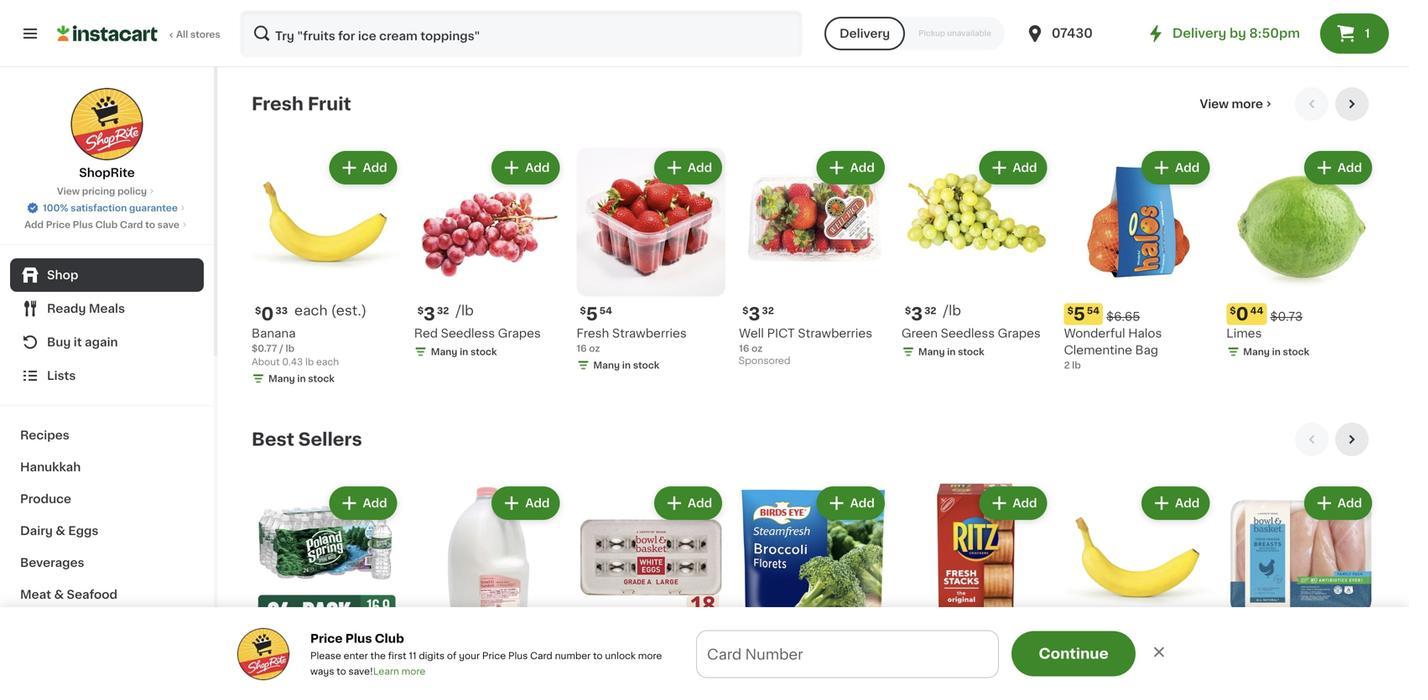 Task type: describe. For each thing, give the bounding box(es) containing it.
recipes
[[20, 430, 69, 441]]

halos
[[1129, 328, 1162, 340]]

add price plus club card to save link
[[24, 218, 190, 232]]

many down 'fresh strawberries 16 oz'
[[594, 361, 620, 370]]

more for learn more
[[402, 667, 426, 676]]

close image
[[1151, 644, 1168, 661]]

next
[[707, 654, 741, 668]]

many in stock down the 0.43
[[268, 374, 335, 384]]

add price plus club card to save
[[24, 220, 179, 229]]

3 inside treatment tracker modal dialog
[[744, 654, 753, 668]]

in for red seedless grapes
[[460, 348, 468, 357]]

2 horizontal spatial to
[[593, 651, 603, 661]]

count
[[665, 680, 700, 691]]

0 vertical spatial club
[[95, 220, 118, 229]]

guarantee
[[129, 203, 178, 213]]

pricing
[[82, 187, 115, 196]]

seafood
[[67, 589, 117, 601]]

product group containing 2
[[739, 483, 888, 691]]

32 for red
[[437, 306, 449, 316]]

$ up 'fresh strawberries 16 oz'
[[580, 306, 586, 316]]

hanukkah link
[[10, 451, 204, 483]]

0 horizontal spatial save
[[157, 220, 179, 229]]

recipes link
[[10, 419, 204, 451]]

0 for 0
[[1074, 641, 1086, 659]]

5 inside the $ 5 54 $6.65 wonderful halos clementine bag 2 lb
[[1074, 306, 1086, 323]]

0 inside $ 0 33 each (est.)
[[261, 306, 274, 323]]

$ inside $ 3 32
[[743, 306, 749, 316]]

first
[[388, 651, 407, 661]]

main content containing fresh fruit
[[0, 67, 1410, 691]]

ready meals
[[47, 303, 125, 315]]

dairy & eggs link
[[10, 515, 204, 547]]

shop link
[[10, 258, 204, 292]]

98
[[275, 642, 288, 651]]

lists
[[47, 370, 76, 382]]

54 for 3
[[600, 306, 612, 316]]

green
[[902, 328, 938, 340]]

ready meals button
[[10, 292, 204, 326]]

green seedless grapes
[[902, 328, 1041, 340]]

$ 3 32
[[743, 306, 774, 323]]

8:50pm
[[1250, 27, 1300, 39]]

$5
[[987, 666, 999, 675]]

large
[[664, 663, 698, 675]]

bag
[[1136, 345, 1159, 356]]

0 vertical spatial plus
[[73, 220, 93, 229]]

florets
[[791, 680, 831, 691]]

oz inside 'fresh strawberries 16 oz'
[[589, 344, 600, 353]]

$2.76 original price: $3.54 element
[[739, 639, 888, 661]]

red seedless grapes
[[414, 328, 541, 340]]

$ 4 76
[[418, 641, 450, 659]]

delivery for delivery by 8:50pm
[[1173, 27, 1227, 39]]

strawberries inside 'fresh strawberries 16 oz'
[[612, 328, 687, 340]]

ready
[[47, 303, 86, 315]]

digits
[[419, 651, 445, 661]]

water
[[338, 680, 373, 691]]

$20,
[[940, 666, 961, 675]]

6
[[261, 641, 273, 659]]

0 vertical spatial $0.33 each (estimated) element
[[252, 303, 401, 325]]

spend $20, save $5
[[907, 666, 999, 675]]

delivery for delivery
[[840, 28, 890, 39]]

(est.) inside $ 0 33 each (est.)
[[331, 304, 367, 318]]

& for meat & seafood
[[54, 589, 64, 601]]

1 vertical spatial $0.33 each (estimated) element
[[1064, 639, 1213, 661]]

item carousel region containing best sellers
[[252, 423, 1376, 691]]

banana $0.77 / lb about 0.43 lb each
[[252, 328, 339, 367]]

spend $20, save $5 button
[[902, 483, 1051, 691]]

ways
[[310, 667, 334, 676]]

broccoli
[[739, 680, 788, 691]]

beverages link
[[10, 547, 204, 579]]

0 horizontal spatial lb
[[286, 344, 295, 353]]

$ 3 32 /lb for green
[[905, 304, 961, 323]]

stores
[[190, 30, 220, 39]]

many for red seedless grapes
[[431, 348, 458, 357]]

in down the 0.43
[[297, 374, 306, 384]]

54 for $3.54
[[600, 642, 612, 651]]

more for view more
[[1232, 98, 1264, 110]]

2 vertical spatial each
[[1107, 640, 1140, 653]]

100% satisfaction guarantee button
[[26, 198, 188, 215]]

of
[[447, 651, 457, 661]]

$0.73
[[1271, 311, 1303, 323]]

& for dairy & eggs
[[56, 525, 65, 537]]

service type group
[[825, 17, 1005, 50]]

about
[[252, 358, 280, 367]]

/lb for green
[[943, 304, 961, 318]]

0 horizontal spatial to
[[145, 220, 155, 229]]

view for view more
[[1200, 98, 1229, 110]]

$ up red
[[418, 306, 424, 316]]

sellers
[[298, 431, 362, 448]]

poland spring 100% natural spring water
[[252, 663, 373, 691]]

32 inside $ 3 32
[[762, 306, 774, 316]]

each (est.)
[[1107, 640, 1179, 653]]

Search field
[[242, 12, 801, 55]]

1 horizontal spatial price
[[310, 633, 343, 645]]

0 vertical spatial price
[[46, 220, 70, 229]]

treatment tracker modal dialog
[[218, 631, 1410, 691]]

gallon
[[469, 680, 507, 691]]

2 inside the $ 5 54 $6.65 wonderful halos clementine bag 2 lb
[[1064, 361, 1070, 370]]

grapes for green seedless grapes
[[998, 328, 1041, 340]]

4
[[424, 641, 436, 659]]

$ up green
[[905, 306, 911, 316]]

$ 0 33
[[1068, 641, 1100, 659]]

in for limes
[[1272, 348, 1281, 357]]

learn
[[373, 667, 399, 676]]

delivery by 8:50pm
[[1173, 27, 1300, 39]]

$ 6 98
[[255, 641, 288, 659]]

delivery
[[620, 654, 681, 668]]

/lb for red
[[456, 304, 474, 318]]

1 vertical spatial spring
[[297, 680, 335, 691]]

free
[[586, 654, 617, 668]]

$ 3 32 /lb for red
[[418, 304, 474, 323]]

get
[[555, 654, 583, 668]]

save inside button
[[963, 666, 985, 675]]

view pricing policy link
[[57, 185, 157, 198]]

stock for limes
[[1283, 348, 1310, 357]]

well pict strawberries 16 oz
[[739, 328, 873, 353]]

steamfresh
[[798, 663, 866, 675]]

all stores link
[[57, 10, 221, 57]]

price plus club
[[310, 633, 404, 645]]

number
[[555, 651, 591, 661]]

$3.32 per pound element for red
[[414, 303, 563, 325]]

100% satisfaction guarantee
[[43, 203, 178, 213]]

white
[[577, 680, 611, 691]]

stock down 'fresh strawberries 16 oz'
[[633, 361, 660, 370]]

$ 5 54 for /lb
[[580, 306, 612, 323]]

shoprite link
[[70, 87, 144, 181]]

$ 5 54 for 4
[[580, 641, 612, 659]]

instacart logo image
[[57, 23, 158, 44]]

1
[[1365, 28, 1370, 39]]

0.43
[[282, 358, 303, 367]]

44
[[1251, 306, 1264, 316]]

delivery by 8:50pm link
[[1146, 23, 1300, 44]]

$ 5 54 $6.65 wonderful halos clementine bag 2 lb
[[1064, 306, 1162, 370]]

eggs
[[68, 525, 99, 537]]

32 for green
[[925, 306, 937, 316]]

0 for limes
[[1236, 306, 1249, 323]]

3 up green
[[911, 306, 923, 323]]

save!
[[349, 667, 373, 676]]

more inside please enter the first 11 digits of your price plus card number to unlock more ways to save!
[[638, 651, 662, 661]]

birds
[[739, 663, 769, 675]]

by
[[1230, 27, 1247, 39]]

$6.65
[[1107, 311, 1141, 323]]

100% inside poland spring 100% natural spring water
[[337, 663, 368, 675]]

/
[[279, 344, 283, 353]]

view for view pricing policy
[[57, 187, 80, 196]]

many in stock for limes
[[1244, 348, 1310, 357]]

meat & seafood
[[20, 589, 117, 601]]

3 up red
[[424, 306, 435, 323]]



Task type: locate. For each thing, give the bounding box(es) containing it.
$3.54
[[780, 647, 814, 658]]

33 for $ 0 33 each (est.)
[[276, 306, 288, 316]]

continue button
[[1012, 631, 1136, 677]]

please
[[310, 651, 341, 661]]

$5.54 original price: $6.65 element
[[1064, 303, 1213, 325]]

price inside please enter the first 11 digits of your price plus card number to unlock more ways to save!
[[482, 651, 506, 661]]

32 up pict
[[762, 306, 774, 316]]

price up please
[[310, 633, 343, 645]]

1 vertical spatial item carousel region
[[252, 423, 1376, 691]]

fresh for fresh strawberries 16 oz
[[577, 328, 609, 340]]

1 strawberries from the left
[[798, 328, 873, 340]]

$ 3 32 /lb
[[418, 304, 474, 323], [905, 304, 961, 323]]

$ 2 76 $3.54 birds eye steamfresh broccoli florets froze
[[739, 641, 874, 691]]

bowl down digits
[[414, 663, 443, 675]]

many in stock down 'fresh strawberries 16 oz'
[[594, 361, 660, 370]]

bowl up white
[[577, 663, 605, 675]]

your
[[459, 651, 480, 661]]

$ inside "$ 0 33"
[[1068, 642, 1074, 651]]

fresh for fresh fruit
[[252, 95, 304, 113]]

0 horizontal spatial club
[[95, 220, 118, 229]]

product group containing 6
[[252, 483, 401, 691]]

100% inside 100% satisfaction guarantee button
[[43, 203, 68, 213]]

0 horizontal spatial 16
[[577, 344, 587, 353]]

$0.77
[[252, 344, 277, 353]]

1 horizontal spatial basket
[[621, 663, 661, 675]]

0 vertical spatial to
[[145, 220, 155, 229]]

card
[[120, 220, 143, 229], [530, 651, 553, 661]]

shop
[[47, 269, 78, 281]]

1 seedless from the left
[[441, 328, 495, 340]]

3 right the 'next'
[[744, 654, 753, 668]]

100% down enter
[[337, 663, 368, 675]]

1 32 from the left
[[437, 306, 449, 316]]

$ inside $ 6 98
[[255, 642, 261, 651]]

seedless for green
[[941, 328, 995, 340]]

fresh fruit
[[252, 95, 351, 113]]

$ up number
[[580, 642, 586, 651]]

1 horizontal spatial oz
[[752, 344, 763, 353]]

0 right more button
[[1074, 641, 1086, 659]]

ready meals link
[[10, 292, 204, 326]]

many in stock for red seedless grapes
[[431, 348, 497, 357]]

32 up green
[[925, 306, 937, 316]]

price
[[46, 220, 70, 229], [310, 633, 343, 645], [482, 651, 506, 661]]

learn more link
[[373, 667, 426, 676]]

in down red seedless grapes
[[460, 348, 468, 357]]

strawberries inside 'well pict strawberries 16 oz'
[[798, 328, 873, 340]]

33 for $ 0 33
[[1088, 642, 1100, 651]]

3 32 from the left
[[925, 306, 937, 316]]

lb inside the $ 5 54 $6.65 wonderful halos clementine bag 2 lb
[[1072, 361, 1081, 370]]

shoprite
[[79, 167, 135, 179]]

& for bowl & basket large white eggs, 18 count
[[608, 663, 618, 675]]

$ left 98
[[255, 642, 261, 651]]

many down limes
[[1244, 348, 1270, 357]]

delivery inside button
[[840, 28, 890, 39]]

0 up $0.77
[[261, 306, 274, 323]]

lb
[[286, 344, 295, 353], [305, 358, 314, 367], [1072, 361, 1081, 370]]

& inside bowl & basket large white eggs, 18 count
[[608, 663, 618, 675]]

dairy
[[20, 525, 53, 537]]

on
[[684, 654, 704, 668]]

$ up birds
[[743, 642, 749, 651]]

2 oz from the left
[[589, 344, 600, 353]]

item carousel region
[[252, 87, 1376, 409], [252, 423, 1376, 691]]

in down green seedless grapes
[[947, 348, 956, 357]]

1 basket from the left
[[458, 663, 499, 675]]

54 up 'fresh strawberries 16 oz'
[[600, 306, 612, 316]]

get free delivery on next 3 orders
[[555, 654, 806, 668]]

2 grapes from the left
[[998, 328, 1041, 340]]

card down 100% satisfaction guarantee
[[120, 220, 143, 229]]

1 horizontal spatial 2
[[1064, 361, 1070, 370]]

2 seedless from the left
[[941, 328, 995, 340]]

meat & seafood link
[[10, 579, 204, 611]]

lists link
[[10, 359, 204, 393]]

spring down ways
[[297, 680, 335, 691]]

more
[[1007, 657, 1033, 666]]

76 inside $ 4 76
[[438, 642, 450, 651]]

1 horizontal spatial lb
[[305, 358, 314, 367]]

2 vertical spatial to
[[337, 667, 346, 676]]

0 vertical spatial more
[[1232, 98, 1264, 110]]

1 vertical spatial to
[[593, 651, 603, 661]]

hanukkah
[[20, 461, 81, 473]]

1 vertical spatial plus
[[345, 633, 372, 645]]

card inside add price plus club card to save link
[[120, 220, 143, 229]]

0 vertical spatial 100%
[[43, 203, 68, 213]]

1 horizontal spatial bowl
[[577, 663, 605, 675]]

2 inside $ 2 76 $3.54 birds eye steamfresh broccoli florets froze
[[749, 641, 760, 659]]

plus up enter
[[345, 633, 372, 645]]

76 for 2
[[762, 642, 774, 651]]

basket for 4
[[458, 663, 499, 675]]

$ inside $ 0 44 $0.73 limes
[[1230, 306, 1236, 316]]

banana for banana
[[1064, 663, 1108, 675]]

0 vertical spatial each
[[295, 304, 328, 318]]

fresh inside 'fresh strawberries 16 oz'
[[577, 328, 609, 340]]

1 vertical spatial more
[[638, 651, 662, 661]]

0 vertical spatial save
[[157, 220, 179, 229]]

in down $ 0 44 $0.73 limes on the right of page
[[1272, 348, 1281, 357]]

33 left each (est.)
[[1088, 642, 1100, 651]]

0 horizontal spatial price
[[46, 220, 70, 229]]

each left close image at right bottom
[[1107, 640, 1140, 653]]

2 32 from the left
[[762, 306, 774, 316]]

$ left 44
[[1230, 306, 1236, 316]]

banana up the /
[[252, 328, 296, 340]]

$0.44 original price: $0.73 element
[[1227, 303, 1376, 325]]

$3.32 per pound element
[[414, 303, 563, 325], [902, 303, 1051, 325]]

policy
[[118, 187, 147, 196]]

view inside view pricing policy link
[[57, 187, 80, 196]]

0 left 44
[[1236, 306, 1249, 323]]

0 horizontal spatial bowl
[[414, 663, 443, 675]]

natural
[[252, 680, 294, 691]]

$3.32 per pound element for green
[[902, 303, 1051, 325]]

clementine
[[1064, 345, 1133, 356]]

more inside popup button
[[1232, 98, 1264, 110]]

5
[[1074, 306, 1086, 323], [586, 306, 598, 323], [586, 641, 598, 659]]

plus up the whole
[[508, 651, 528, 661]]

red
[[414, 328, 438, 340]]

76 up the orders
[[762, 642, 774, 651]]

$ inside $ 0 33 each (est.)
[[255, 306, 261, 316]]

3
[[424, 306, 435, 323], [749, 306, 760, 323], [911, 306, 923, 323], [744, 654, 753, 668]]

2
[[1064, 361, 1070, 370], [749, 641, 760, 659]]

each right the 0.43
[[316, 358, 339, 367]]

1 vertical spatial 100%
[[337, 663, 368, 675]]

pict
[[767, 328, 795, 340]]

stock down green seedless grapes
[[958, 348, 985, 357]]

basket for 5
[[621, 663, 661, 675]]

$0.33 each (estimated) element
[[252, 303, 401, 325], [1064, 639, 1213, 661]]

0 vertical spatial card
[[120, 220, 143, 229]]

2 up birds
[[749, 641, 760, 659]]

$ up wonderful
[[1068, 306, 1074, 316]]

0 horizontal spatial banana
[[252, 328, 296, 340]]

wonderful
[[1064, 328, 1126, 340]]

& down of
[[446, 663, 455, 675]]

0 vertical spatial 2
[[1064, 361, 1070, 370]]

1 item carousel region from the top
[[252, 87, 1376, 409]]

0 horizontal spatial card
[[120, 220, 143, 229]]

0 horizontal spatial (est.)
[[331, 304, 367, 318]]

2 down clementine
[[1064, 361, 1070, 370]]

2 horizontal spatial 32
[[925, 306, 937, 316]]

bowl & basket whole milk one gallon
[[414, 663, 539, 691]]

2 $ 5 54 from the top
[[580, 641, 612, 659]]

1 horizontal spatial 16
[[739, 344, 749, 353]]

1 $ 3 32 /lb from the left
[[418, 304, 474, 323]]

1 vertical spatial view
[[57, 187, 80, 196]]

2 bowl from the left
[[577, 663, 605, 675]]

1 16 from the left
[[739, 344, 749, 353]]

many in stock down green seedless grapes
[[919, 348, 985, 357]]

0 horizontal spatial oz
[[589, 344, 600, 353]]

all
[[176, 30, 188, 39]]

0 horizontal spatial seedless
[[441, 328, 495, 340]]

1 horizontal spatial save
[[963, 666, 985, 675]]

2 $ 3 32 /lb from the left
[[905, 304, 961, 323]]

1 horizontal spatial 100%
[[337, 663, 368, 675]]

the
[[371, 651, 386, 661]]

seedless
[[441, 328, 495, 340], [941, 328, 995, 340]]

5 for $3.54
[[586, 641, 598, 659]]

$ 3 32 /lb up red
[[418, 304, 474, 323]]

stock down 'banana $0.77 / lb about 0.43 lb each'
[[308, 374, 335, 384]]

2 strawberries from the left
[[612, 328, 687, 340]]

grapes for red seedless grapes
[[498, 328, 541, 340]]

1 horizontal spatial plus
[[345, 633, 372, 645]]

view left pricing
[[57, 187, 80, 196]]

$ right more button
[[1068, 642, 1074, 651]]

to right ways
[[337, 667, 346, 676]]

$ 5 54
[[580, 306, 612, 323], [580, 641, 612, 659]]

1 $3.32 per pound element from the left
[[414, 303, 563, 325]]

lb right the /
[[286, 344, 295, 353]]

2 76 from the left
[[762, 642, 774, 651]]

/lb up green seedless grapes
[[943, 304, 961, 318]]

more
[[1232, 98, 1264, 110], [638, 651, 662, 661], [402, 667, 426, 676]]

1 horizontal spatial view
[[1200, 98, 1229, 110]]

16 inside 'fresh strawberries 16 oz'
[[577, 344, 587, 353]]

stock for green seedless grapes
[[958, 348, 985, 357]]

0 vertical spatial item carousel region
[[252, 87, 1376, 409]]

1 vertical spatial banana
[[1064, 663, 1108, 675]]

shoprite logo image inside main content
[[237, 628, 290, 681]]

54 up wonderful
[[1087, 306, 1100, 316]]

1 horizontal spatial shoprite logo image
[[237, 628, 290, 681]]

stock down $0.73
[[1283, 348, 1310, 357]]

1 vertical spatial $ 5 54
[[580, 641, 612, 659]]

2 16 from the left
[[577, 344, 587, 353]]

bowl inside bowl & basket large white eggs, 18 count
[[577, 663, 605, 675]]

(est.)
[[331, 304, 367, 318], [1144, 640, 1179, 653]]

(est.) right "$ 0 33"
[[1144, 640, 1179, 653]]

many for limes
[[1244, 348, 1270, 357]]

07430
[[1052, 27, 1093, 39]]

$4.44 element
[[902, 639, 1051, 661]]

each inside 'banana $0.77 / lb about 0.43 lb each'
[[316, 358, 339, 367]]

$ 5 54 up white
[[580, 641, 612, 659]]

stock for red seedless grapes
[[471, 348, 497, 357]]

in for green seedless grapes
[[947, 348, 956, 357]]

$3.32 per pound element up green seedless grapes
[[902, 303, 1051, 325]]

5 up 'fresh strawberries 16 oz'
[[586, 306, 598, 323]]

& for bowl & basket whole milk one gallon
[[446, 663, 455, 675]]

shoprite logo image
[[70, 87, 144, 161], [237, 628, 290, 681]]

1 76 from the left
[[438, 642, 450, 651]]

1 horizontal spatial delivery
[[1173, 27, 1227, 39]]

/lb up red seedless grapes
[[456, 304, 474, 318]]

1 vertical spatial 2
[[749, 641, 760, 659]]

33 inside $ 0 33 each (est.)
[[276, 306, 288, 316]]

1 vertical spatial fresh
[[577, 328, 609, 340]]

view down "delivery by 8:50pm" link on the top of page
[[1200, 98, 1229, 110]]

32
[[437, 306, 449, 316], [762, 306, 774, 316], [925, 306, 937, 316]]

plus inside please enter the first 11 digits of your price plus card number to unlock more ways to save!
[[508, 651, 528, 661]]

oz inside 'well pict strawberries 16 oz'
[[752, 344, 763, 353]]

1 horizontal spatial 76
[[762, 642, 774, 651]]

& right meat
[[54, 589, 64, 601]]

club up 'first'
[[375, 633, 404, 645]]

bowl inside bowl & basket whole milk one gallon
[[414, 663, 443, 675]]

buy it again
[[47, 336, 118, 348]]

many for green seedless grapes
[[919, 348, 945, 357]]

product group
[[252, 148, 401, 389], [414, 148, 563, 362], [577, 148, 726, 376], [739, 148, 888, 371], [902, 148, 1051, 362], [1064, 148, 1213, 372], [1227, 148, 1376, 362], [252, 483, 401, 691], [414, 483, 563, 691], [577, 483, 726, 691], [739, 483, 888, 691], [902, 483, 1051, 691], [1064, 483, 1213, 691], [1227, 483, 1376, 691]]

strawberries
[[798, 328, 873, 340], [612, 328, 687, 340]]

0 horizontal spatial 33
[[276, 306, 288, 316]]

dairy & eggs
[[20, 525, 99, 537]]

oz
[[752, 344, 763, 353], [589, 344, 600, 353]]

banana inside 'banana $0.77 / lb about 0.43 lb each'
[[252, 328, 296, 340]]

1 horizontal spatial 0
[[1074, 641, 1086, 659]]

1 horizontal spatial seedless
[[941, 328, 995, 340]]

16 inside 'well pict strawberries 16 oz'
[[739, 344, 749, 353]]

seedless right green
[[941, 328, 995, 340]]

basket up eggs,
[[621, 663, 661, 675]]

stock down red seedless grapes
[[471, 348, 497, 357]]

07430 button
[[1025, 10, 1126, 57]]

5 for 3
[[586, 306, 598, 323]]

save left $5
[[963, 666, 985, 675]]

best sellers
[[252, 431, 362, 448]]

spring down please
[[295, 663, 334, 675]]

1 horizontal spatial (est.)
[[1144, 640, 1179, 653]]

2 horizontal spatial price
[[482, 651, 506, 661]]

32 up red
[[437, 306, 449, 316]]

0 horizontal spatial 32
[[437, 306, 449, 316]]

Card Number text field
[[697, 631, 998, 677]]

0 horizontal spatial plus
[[73, 220, 93, 229]]

1 horizontal spatial club
[[375, 633, 404, 645]]

0 horizontal spatial 76
[[438, 642, 450, 651]]

1 grapes from the left
[[498, 328, 541, 340]]

buy
[[47, 336, 71, 348]]

enter
[[344, 651, 368, 661]]

card inside please enter the first 11 digits of your price plus card number to unlock more ways to save!
[[530, 651, 553, 661]]

1 vertical spatial club
[[375, 633, 404, 645]]

0 horizontal spatial grapes
[[498, 328, 541, 340]]

3 up well
[[749, 306, 760, 323]]

1 horizontal spatial 33
[[1088, 642, 1100, 651]]

best
[[252, 431, 294, 448]]

& left eggs
[[56, 525, 65, 537]]

item carousel region containing fresh fruit
[[252, 87, 1376, 409]]

2 item carousel region from the top
[[252, 423, 1376, 691]]

0 horizontal spatial /lb
[[456, 304, 474, 318]]

0 horizontal spatial 100%
[[43, 203, 68, 213]]

$ inside $ 2 76 $3.54 birds eye steamfresh broccoli florets froze
[[743, 642, 749, 651]]

in down 'fresh strawberries 16 oz'
[[622, 361, 631, 370]]

many down green
[[919, 348, 945, 357]]

fresh strawberries 16 oz
[[577, 328, 687, 353]]

$ inside the $ 5 54 $6.65 wonderful halos clementine bag 2 lb
[[1068, 306, 1074, 316]]

to
[[145, 220, 155, 229], [593, 651, 603, 661], [337, 667, 346, 676]]

5 right 'get'
[[586, 641, 598, 659]]

0 horizontal spatial delivery
[[840, 28, 890, 39]]

1 $ 5 54 from the top
[[580, 306, 612, 323]]

0 horizontal spatial $0.33 each (estimated) element
[[252, 303, 401, 325]]

$ 3 32 /lb up green
[[905, 304, 961, 323]]

price right your
[[482, 651, 506, 661]]

plus down "satisfaction"
[[73, 220, 93, 229]]

& inside bowl & basket whole milk one gallon
[[446, 663, 455, 675]]

seedless right red
[[441, 328, 495, 340]]

0 vertical spatial view
[[1200, 98, 1229, 110]]

well
[[739, 328, 764, 340]]

price up shop
[[46, 220, 70, 229]]

2 horizontal spatial lb
[[1072, 361, 1081, 370]]

1 vertical spatial save
[[963, 666, 985, 675]]

2 basket from the left
[[621, 663, 661, 675]]

1 vertical spatial (est.)
[[1144, 640, 1179, 653]]

product group containing 4
[[414, 483, 563, 691]]

0 inside $ 0 44 $0.73 limes
[[1236, 306, 1249, 323]]

& down unlock
[[608, 663, 618, 675]]

0 horizontal spatial fresh
[[252, 95, 304, 113]]

many down the 0.43
[[268, 374, 295, 384]]

(est.) up 'banana $0.77 / lb about 0.43 lb each'
[[331, 304, 367, 318]]

None search field
[[240, 10, 803, 57]]

more button
[[987, 648, 1053, 675]]

2 vertical spatial more
[[402, 667, 426, 676]]

100% left "satisfaction"
[[43, 203, 68, 213]]

beverages
[[20, 557, 84, 569]]

0 vertical spatial 33
[[276, 306, 288, 316]]

view inside view more popup button
[[1200, 98, 1229, 110]]

main content
[[0, 67, 1410, 691]]

$
[[255, 306, 261, 316], [418, 306, 424, 316], [743, 306, 749, 316], [1068, 306, 1074, 316], [580, 306, 586, 316], [905, 306, 911, 316], [1230, 306, 1236, 316], [255, 642, 261, 651], [418, 642, 424, 651], [743, 642, 749, 651], [1068, 642, 1074, 651], [580, 642, 586, 651]]

2 $3.32 per pound element from the left
[[902, 303, 1051, 325]]

bowl for 4
[[414, 663, 443, 675]]

33 up the /
[[276, 306, 288, 316]]

bowl for 5
[[577, 663, 605, 675]]

54 inside the $ 5 54 $6.65 wonderful halos clementine bag 2 lb
[[1087, 306, 1100, 316]]

basket
[[458, 663, 499, 675], [621, 663, 661, 675]]

each up 'banana $0.77 / lb about 0.43 lb each'
[[295, 304, 328, 318]]

banana down "$ 0 33"
[[1064, 663, 1108, 675]]

many in stock for green seedless grapes
[[919, 348, 985, 357]]

banana for banana $0.77 / lb about 0.43 lb each
[[252, 328, 296, 340]]

save down guarantee
[[157, 220, 179, 229]]

many in stock down red seedless grapes
[[431, 348, 497, 357]]

it
[[74, 336, 82, 348]]

lb down clementine
[[1072, 361, 1081, 370]]

fresh
[[252, 95, 304, 113], [577, 328, 609, 340]]

1 horizontal spatial $ 3 32 /lb
[[905, 304, 961, 323]]

0 horizontal spatial strawberries
[[612, 328, 687, 340]]

0 vertical spatial shoprite logo image
[[70, 87, 144, 161]]

$3.32 per pound element up red seedless grapes
[[414, 303, 563, 325]]

basket inside bowl & basket large white eggs, 18 count
[[621, 663, 661, 675]]

0 vertical spatial banana
[[252, 328, 296, 340]]

0 horizontal spatial $ 3 32 /lb
[[418, 304, 474, 323]]

16
[[739, 344, 749, 353], [577, 344, 587, 353]]

1 horizontal spatial /lb
[[943, 304, 961, 318]]

each inside $ 0 33 each (est.)
[[295, 304, 328, 318]]

0 horizontal spatial 0
[[261, 306, 274, 323]]

1 horizontal spatial 32
[[762, 306, 774, 316]]

1 bowl from the left
[[414, 663, 443, 675]]

0 horizontal spatial 2
[[749, 641, 760, 659]]

card up the whole
[[530, 651, 553, 661]]

2 horizontal spatial plus
[[508, 651, 528, 661]]

1 horizontal spatial fresh
[[577, 328, 609, 340]]

many in stock down $ 0 44 $0.73 limes on the right of page
[[1244, 348, 1310, 357]]

delivery button
[[825, 17, 905, 50]]

5 up wonderful
[[1074, 306, 1086, 323]]

$ up digits
[[418, 642, 424, 651]]

1 vertical spatial price
[[310, 633, 343, 645]]

eggs,
[[614, 680, 647, 691]]

$ up $0.77
[[255, 306, 261, 316]]

produce
[[20, 493, 71, 505]]

1 vertical spatial each
[[316, 358, 339, 367]]

0 vertical spatial $ 5 54
[[580, 306, 612, 323]]

again
[[85, 336, 118, 348]]

add button
[[331, 153, 396, 183], [493, 153, 558, 183], [656, 153, 721, 183], [819, 153, 883, 183], [981, 153, 1046, 183], [1144, 153, 1208, 183], [1306, 153, 1371, 183], [331, 488, 396, 519], [493, 488, 558, 519], [656, 488, 721, 519], [819, 488, 883, 519], [981, 488, 1046, 519], [1144, 488, 1208, 519], [1306, 488, 1371, 519]]

54 up 'free'
[[600, 642, 612, 651]]

76 inside $ 2 76 $3.54 birds eye steamfresh broccoli florets froze
[[762, 642, 774, 651]]

1 horizontal spatial $3.32 per pound element
[[902, 303, 1051, 325]]

club down 100% satisfaction guarantee
[[95, 220, 118, 229]]

1 horizontal spatial more
[[638, 651, 662, 661]]

1 horizontal spatial grapes
[[998, 328, 1041, 340]]

2 /lb from the left
[[943, 304, 961, 318]]

76 for 4
[[438, 642, 450, 651]]

view more
[[1200, 98, 1264, 110]]

limes
[[1227, 328, 1262, 340]]

1 /lb from the left
[[456, 304, 474, 318]]

lb right the 0.43
[[305, 358, 314, 367]]

$ 5 54 up 'fresh strawberries 16 oz'
[[580, 306, 612, 323]]

0 horizontal spatial view
[[57, 187, 80, 196]]

2 vertical spatial price
[[482, 651, 506, 661]]

1 oz from the left
[[752, 344, 763, 353]]

whole
[[502, 663, 539, 675]]

more down by
[[1232, 98, 1264, 110]]

0 horizontal spatial more
[[402, 667, 426, 676]]

$ up well
[[743, 306, 749, 316]]

0 horizontal spatial shoprite logo image
[[70, 87, 144, 161]]

many down red
[[431, 348, 458, 357]]

1 vertical spatial shoprite logo image
[[237, 628, 290, 681]]

0 vertical spatial spring
[[295, 663, 334, 675]]

$ inside $ 4 76
[[418, 642, 424, 651]]

basket inside bowl & basket whole milk one gallon
[[458, 663, 499, 675]]

spring
[[295, 663, 334, 675], [297, 680, 335, 691]]

0 horizontal spatial basket
[[458, 663, 499, 675]]

33 inside "$ 0 33"
[[1088, 642, 1100, 651]]

sponsored badge image
[[739, 357, 790, 366]]

seedless for red
[[441, 328, 495, 340]]

to down guarantee
[[145, 220, 155, 229]]



Task type: vqa. For each thing, say whether or not it's contained in the screenshot.
Price Plus Club in the left of the page
yes



